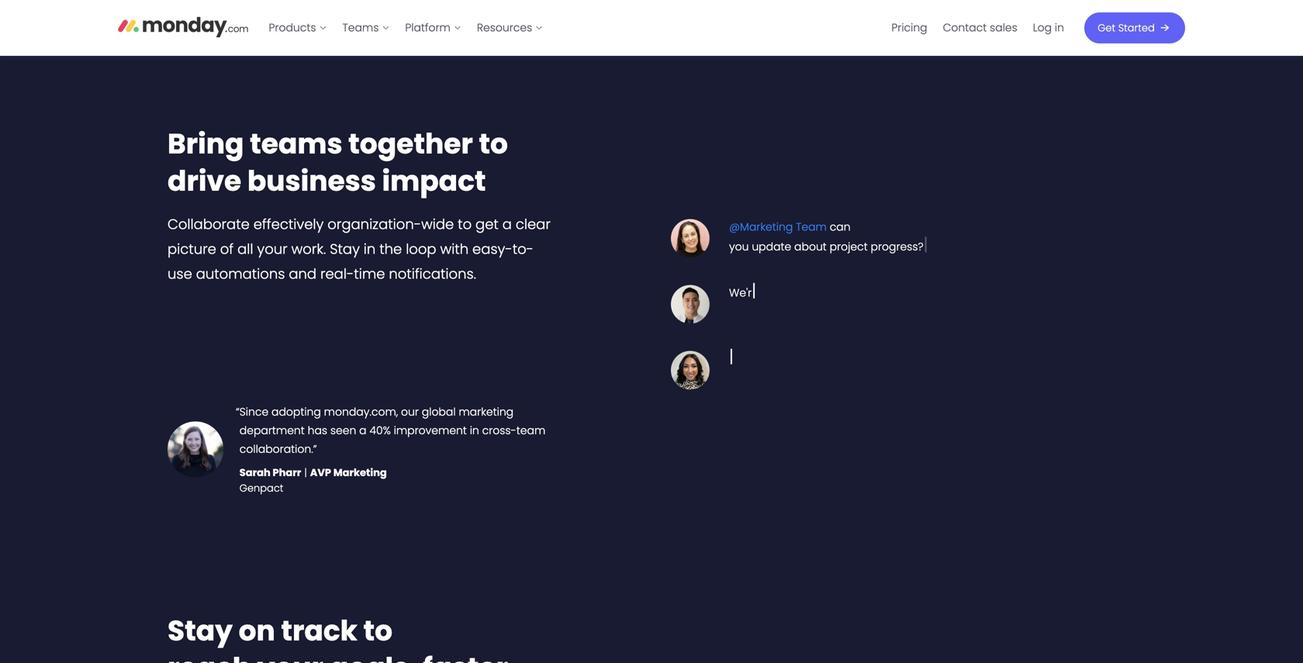 Task type: describe. For each thing, give the bounding box(es) containing it.
in inside the collaborate effectively organization-wide to get a clear picture of all your work. stay in the loop with easy-to- use automations and real-time notifications.
[[364, 240, 376, 259]]

pharr
[[273, 466, 301, 480]]

and
[[289, 264, 317, 284]]

has
[[308, 424, 328, 439]]

global
[[422, 405, 456, 420]]

teams
[[250, 124, 343, 164]]

contact sales link
[[936, 15, 1026, 40]]

0 horizontal spatial stay
[[168, 612, 233, 651]]

products
[[269, 20, 316, 35]]

stay on track to
[[168, 612, 393, 651]]

automations
[[196, 264, 285, 284]]

@marketing team
[[730, 220, 827, 235]]

can
[[830, 220, 851, 235]]

log
[[1034, 20, 1052, 35]]

contact sales
[[943, 20, 1018, 35]]

@marketing
[[730, 220, 793, 235]]

40%
[[370, 424, 391, 439]]

sales
[[990, 20, 1018, 35]]

in inside since adopting monday.com, our global marketing department has seen a 40% improvement in cross-team collaboration.
[[470, 424, 479, 439]]

organization-
[[328, 215, 422, 235]]

0 vertical spatial |
[[730, 345, 734, 369]]

paloma's profile image image
[[671, 351, 710, 390]]

since
[[240, 405, 269, 420]]

started
[[1119, 21, 1155, 35]]

sarah
[[240, 466, 271, 480]]

collaborate
[[168, 215, 250, 235]]

work.
[[292, 240, 326, 259]]

bring teams together to drive business impact
[[168, 124, 508, 201]]

stay inside the collaborate effectively organization-wide to get a clear picture of all your work. stay in the loop with easy-to- use automations and real-time notifications.
[[330, 240, 360, 259]]

of
[[220, 240, 234, 259]]

improvement
[[394, 424, 467, 439]]

drive
[[168, 162, 242, 201]]

real-
[[321, 264, 354, 284]]

to inside the collaborate effectively organization-wide to get a clear picture of all your work. stay in the loop with easy-to- use automations and real-time notifications.
[[458, 215, 472, 235]]

pricing
[[892, 20, 928, 35]]

progress?
[[871, 239, 924, 254]]

resources link
[[469, 15, 551, 40]]

loop
[[406, 240, 437, 259]]

get started
[[1098, 21, 1155, 35]]

marketing
[[459, 405, 514, 420]]

track
[[281, 612, 358, 651]]

update
[[752, 239, 792, 254]]

collaboration.
[[240, 442, 313, 457]]

your
[[257, 240, 288, 259]]

teams
[[343, 20, 379, 35]]

bring
[[168, 124, 244, 164]]

cross-
[[482, 424, 517, 439]]

impact
[[382, 162, 486, 201]]

main element
[[261, 0, 1186, 56]]

project
[[830, 239, 868, 254]]

the
[[380, 240, 402, 259]]

sarah pharr's profile image image
[[168, 422, 224, 478]]

genpact
[[240, 482, 284, 496]]

get started button
[[1085, 12, 1186, 43]]

wide
[[422, 215, 454, 235]]

in inside 'element'
[[1055, 20, 1065, 35]]

pricing link
[[884, 15, 936, 40]]

use
[[168, 264, 192, 284]]

team
[[517, 424, 546, 439]]

platform
[[405, 20, 451, 35]]

clear
[[516, 215, 551, 235]]



Task type: vqa. For each thing, say whether or not it's contained in the screenshot.
one
no



Task type: locate. For each thing, give the bounding box(es) containing it.
0 horizontal spatial a
[[359, 424, 367, 439]]

0 vertical spatial in
[[1055, 20, 1065, 35]]

2 vertical spatial to
[[364, 612, 393, 651]]

to inside bring teams together to drive business impact
[[479, 124, 508, 164]]

a
[[503, 215, 512, 235], [359, 424, 367, 439]]

our
[[401, 405, 419, 420]]

2 vertical spatial in
[[470, 424, 479, 439]]

sarah pharr | avp marketing genpact
[[240, 466, 387, 496]]

get
[[476, 215, 499, 235]]

stay left on
[[168, 612, 233, 651]]

a right "get"
[[503, 215, 512, 235]]

stay up real-
[[330, 240, 360, 259]]

time
[[354, 264, 385, 284]]

1 vertical spatial a
[[359, 424, 367, 439]]

together
[[349, 124, 473, 164]]

1 horizontal spatial in
[[470, 424, 479, 439]]

1 vertical spatial |
[[305, 466, 307, 480]]

log in
[[1034, 20, 1065, 35]]

contact
[[943, 20, 987, 35]]

notifications.
[[389, 264, 476, 284]]

to for stay on track to
[[364, 612, 393, 651]]

list containing products
[[261, 0, 551, 56]]

0 vertical spatial stay
[[330, 240, 360, 259]]

samantha's profile image image
[[671, 219, 710, 258]]

1 horizontal spatial list
[[884, 0, 1073, 56]]

"
[[313, 442, 317, 457]]

with
[[440, 240, 469, 259]]

0 horizontal spatial list
[[261, 0, 551, 56]]

about
[[795, 239, 827, 254]]

| inside sarah pharr | avp marketing genpact
[[305, 466, 307, 480]]

get
[[1098, 21, 1116, 35]]

picture
[[168, 240, 216, 259]]

adopting
[[272, 405, 321, 420]]

1 horizontal spatial a
[[503, 215, 512, 235]]

log in link
[[1026, 15, 1073, 40]]

avp
[[310, 466, 331, 480]]

monday.com,
[[324, 405, 398, 420]]

in right log at the right of page
[[1055, 20, 1065, 35]]

in down marketing
[[470, 424, 479, 439]]

collaborate effectively organization-wide to get a clear picture of all your work. stay in the loop with easy-to- use automations and real-time notifications.
[[168, 215, 551, 284]]

list containing pricing
[[884, 0, 1073, 56]]

2 list from the left
[[884, 0, 1073, 56]]

0 horizontal spatial in
[[364, 240, 376, 259]]

a inside since adopting monday.com, our global marketing department has seen a 40% improvement in cross-team collaboration.
[[359, 424, 367, 439]]

you
[[730, 239, 749, 254]]

resources
[[477, 20, 533, 35]]

in left the the
[[364, 240, 376, 259]]

can you update about project progress?
[[730, 220, 924, 254]]

marketing
[[333, 466, 387, 480]]

1 list from the left
[[261, 0, 551, 56]]

"
[[236, 405, 240, 420]]

team
[[796, 220, 827, 235]]

effectively
[[254, 215, 324, 235]]

1 vertical spatial in
[[364, 240, 376, 259]]

products link
[[261, 15, 335, 40]]

seen
[[331, 424, 356, 439]]

| left avp
[[305, 466, 307, 480]]

1 horizontal spatial |
[[730, 345, 734, 369]]

a left 40%
[[359, 424, 367, 439]]

0 vertical spatial to
[[479, 124, 508, 164]]

| right the paloma's profile image
[[730, 345, 734, 369]]

0 horizontal spatial to
[[364, 612, 393, 651]]

we're
[[730, 286, 762, 301]]

monday.com logo image
[[118, 10, 249, 43]]

business
[[247, 162, 376, 201]]

|
[[730, 345, 734, 369], [305, 466, 307, 480]]

to
[[479, 124, 508, 164], [458, 215, 472, 235], [364, 612, 393, 651]]

1 horizontal spatial stay
[[330, 240, 360, 259]]

platform link
[[398, 15, 469, 40]]

all
[[238, 240, 253, 259]]

0 vertical spatial a
[[503, 215, 512, 235]]

to for bring teams together to drive business impact
[[479, 124, 508, 164]]

1 horizontal spatial to
[[458, 215, 472, 235]]

in
[[1055, 20, 1065, 35], [364, 240, 376, 259], [470, 424, 479, 439]]

0 horizontal spatial |
[[305, 466, 307, 480]]

on
[[239, 612, 275, 651]]

since adopting monday.com, our global marketing department has seen a 40% improvement in cross-team collaboration.
[[240, 405, 546, 457]]

list
[[261, 0, 551, 56], [884, 0, 1073, 56]]

teams link
[[335, 15, 398, 40]]

nate's profile image image
[[671, 285, 710, 324]]

stay
[[330, 240, 360, 259], [168, 612, 233, 651]]

to-
[[513, 240, 534, 259]]

2 horizontal spatial in
[[1055, 20, 1065, 35]]

2 horizontal spatial to
[[479, 124, 508, 164]]

a inside the collaborate effectively organization-wide to get a clear picture of all your work. stay in the loop with easy-to- use automations and real-time notifications.
[[503, 215, 512, 235]]

1 vertical spatial stay
[[168, 612, 233, 651]]

1 vertical spatial to
[[458, 215, 472, 235]]

department
[[240, 424, 305, 439]]

easy-
[[473, 240, 513, 259]]



